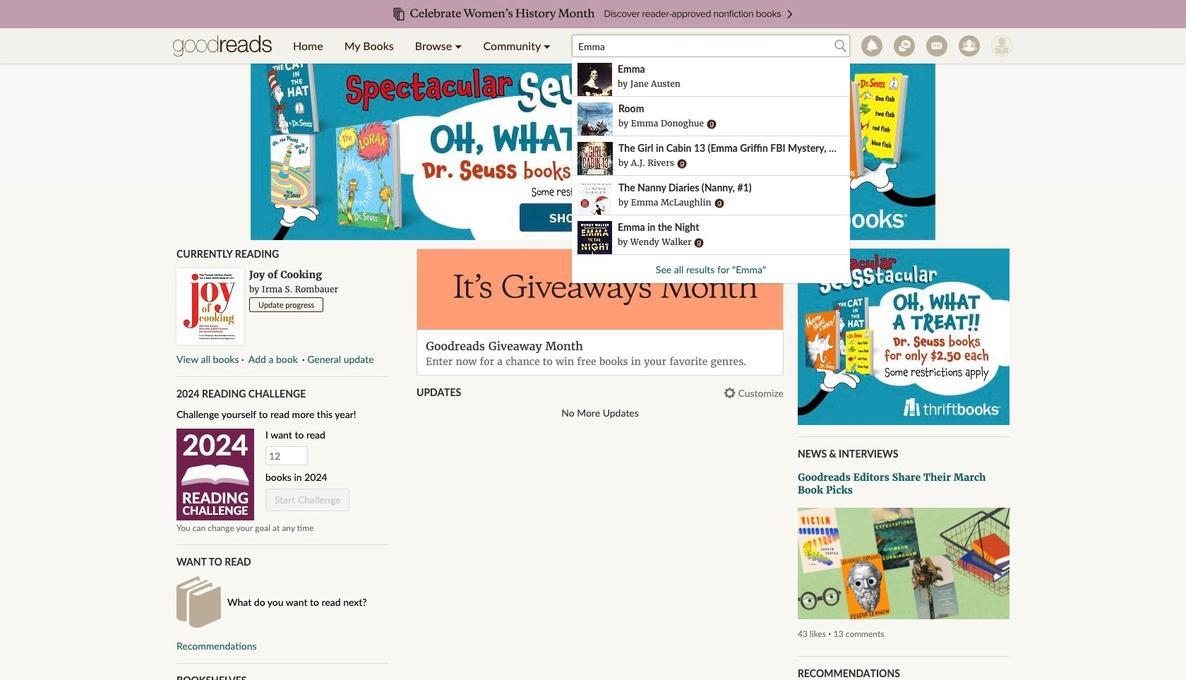 Task type: vqa. For each thing, say whether or not it's contained in the screenshot.
Number of books you want to read in 2024 number field
yes



Task type: locate. For each thing, give the bounding box(es) containing it.
Search books text field
[[572, 35, 850, 57]]

None button
[[247, 353, 300, 365]]

Search for books to add to your shelves search field
[[572, 35, 850, 283]]

1 vertical spatial advertisement element
[[798, 249, 1010, 425]]

2 vertical spatial goodreads author image
[[695, 238, 705, 248]]

celebrate women's history month with new nonfiction image
[[28, 0, 1158, 28]]

0 vertical spatial advertisement element
[[251, 64, 936, 240]]

advertisement element
[[251, 64, 936, 240], [798, 249, 1010, 425]]

menu
[[283, 28, 562, 64]]

goodreads author image
[[707, 119, 717, 129], [715, 198, 724, 208], [695, 238, 705, 248]]



Task type: describe. For each thing, give the bounding box(es) containing it.
1 vertical spatial goodreads author image
[[715, 198, 724, 208]]

joy of cooking image
[[177, 268, 244, 344]]

friend requests image
[[959, 35, 980, 57]]

Number of books you want to read in 2024 number field
[[266, 446, 308, 465]]

goodreads editors share their march book picks image
[[798, 508, 1010, 619]]

goodreads author image
[[677, 159, 687, 169]]

0 vertical spatial goodreads author image
[[707, 119, 717, 129]]

inbox image
[[927, 35, 948, 57]]

goodreads giveaway month image
[[417, 249, 783, 330]]

my group discussions image
[[894, 35, 915, 57]]



